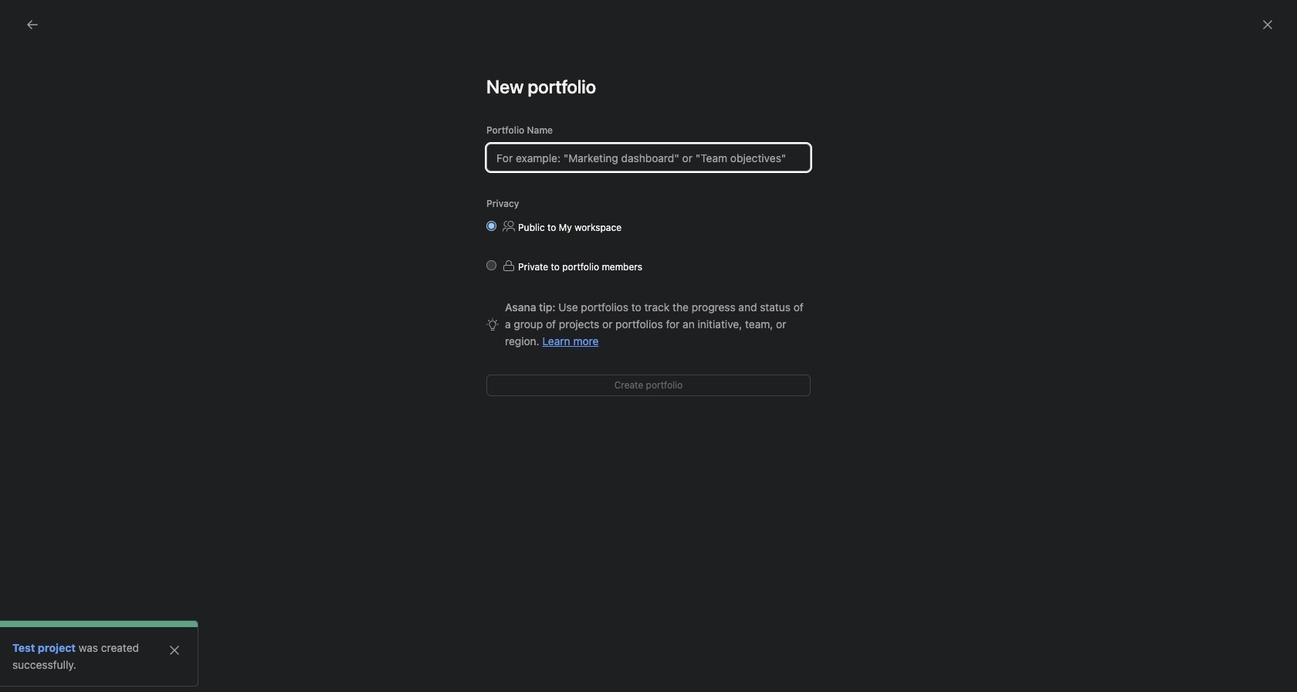 Task type: describe. For each thing, give the bounding box(es) containing it.
go back image
[[26, 19, 39, 31]]

close this dialog image
[[1262, 19, 1275, 31]]

hide sidebar image
[[20, 12, 32, 25]]

For example: "Marketing dashboard" or "Team objectives" text field
[[487, 144, 811, 172]]



Task type: vqa. For each thing, say whether or not it's contained in the screenshot.
For example: "Marketing dashboard" or "Team objectives" text box
yes



Task type: locate. For each thing, give the bounding box(es) containing it.
close image
[[168, 644, 181, 657]]



